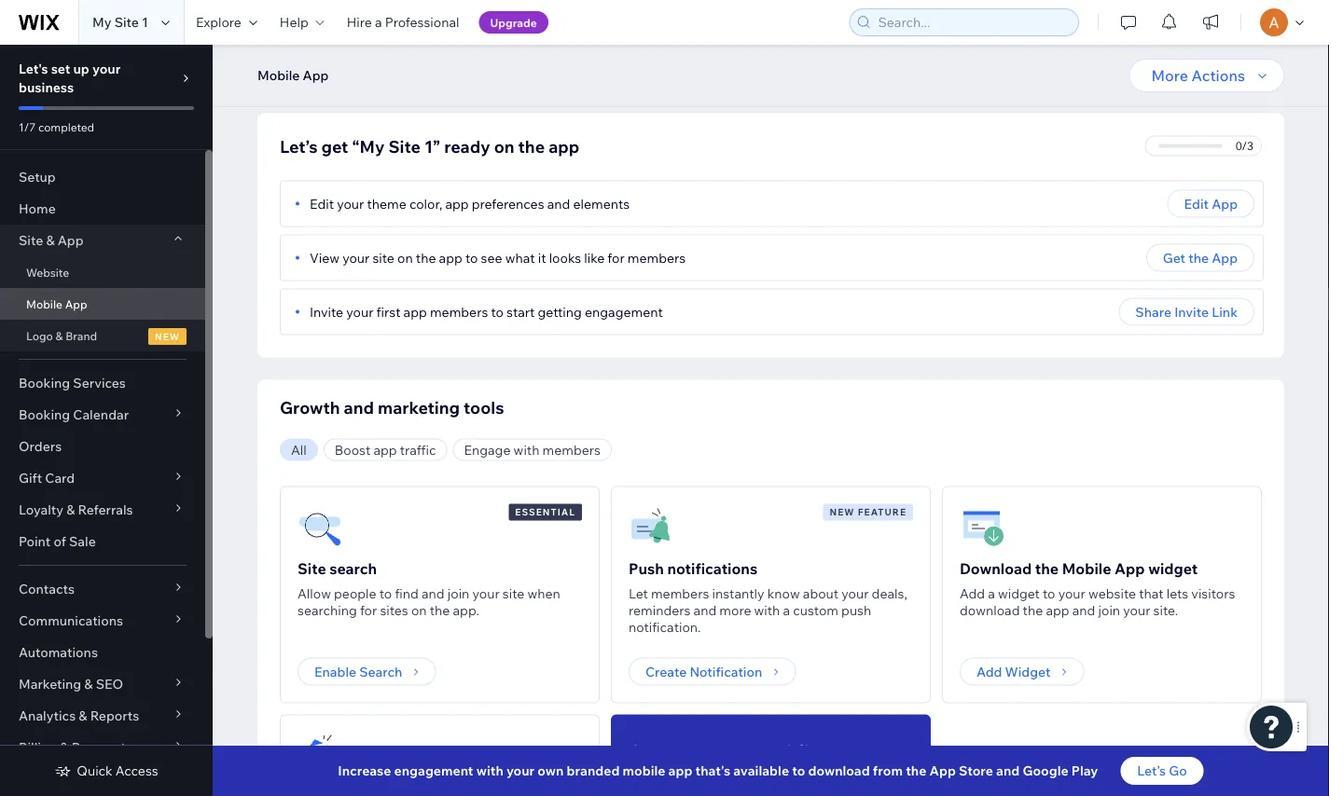 Task type: locate. For each thing, give the bounding box(es) containing it.
0 vertical spatial add
[[960, 585, 985, 602]]

hire a professional
[[347, 14, 459, 30]]

the down download
[[1023, 602, 1043, 618]]

to right "that's"
[[792, 763, 805, 779]]

1/7
[[19, 120, 36, 134]]

join up app.
[[447, 585, 469, 602]]

my site 1
[[92, 14, 148, 30]]

to down download the mobile app widget heading
[[1043, 585, 1055, 602]]

your inside get your own mobile app available on the app store and google play.
[[666, 741, 709, 765]]

people
[[334, 585, 376, 602]]

0 vertical spatial booking
[[19, 375, 70, 391]]

on inside "button"
[[840, 46, 856, 62]]

1 vertical spatial google
[[667, 793, 736, 796]]

invite left 'link'
[[1174, 304, 1209, 320]]

site left when
[[503, 585, 524, 602]]

1 horizontal spatial with
[[514, 442, 539, 458]]

invite left first
[[310, 304, 343, 320]]

push notifications heading
[[629, 557, 758, 580]]

booking up orders
[[19, 407, 70, 423]]

feature
[[858, 506, 907, 518]]

your up push
[[842, 585, 869, 602]]

site left 1
[[114, 14, 139, 30]]

to up sites
[[379, 585, 392, 602]]

0 horizontal spatial services
[[73, 375, 126, 391]]

loyalty & referrals
[[19, 502, 133, 518]]

1 horizontal spatial store
[[959, 763, 993, 779]]

1 vertical spatial for
[[360, 602, 377, 618]]

1 vertical spatial booking
[[19, 407, 70, 423]]

1 vertical spatial download
[[808, 763, 870, 779]]

edit inside edit mobile app button
[[623, 46, 648, 62]]

more actions
[[1151, 66, 1245, 85]]

site up the allow
[[298, 559, 326, 578]]

download
[[960, 559, 1032, 578]]

for
[[607, 249, 625, 266], [360, 602, 377, 618]]

contacts button
[[0, 574, 205, 605]]

own
[[713, 741, 752, 765], [538, 763, 564, 779]]

& up 'website'
[[46, 232, 55, 249]]

own up play.
[[713, 741, 752, 765]]

site inside the site search allow people to find and join your site when searching for sites on the app.
[[298, 559, 326, 578]]

1 horizontal spatial edit
[[623, 46, 648, 62]]

app right wix
[[447, 49, 471, 65]]

0 horizontal spatial own
[[538, 763, 564, 779]]

new feature
[[830, 506, 907, 518]]

0 vertical spatial new
[[155, 330, 180, 342]]

explore
[[196, 14, 241, 30]]

1 vertical spatial services
[[73, 375, 126, 391]]

app inside 'download the mobile app widget add a widget to your website that lets visitors download the app and join your site.'
[[1046, 602, 1069, 618]]

0 horizontal spatial download
[[808, 763, 870, 779]]

more actions button
[[1129, 59, 1284, 92]]

0 horizontal spatial get
[[628, 741, 662, 765]]

1 horizontal spatial home
[[336, 29, 356, 38]]

loyalty & referrals button
[[0, 494, 205, 526]]

app inside button
[[303, 67, 329, 83]]

2 horizontal spatial edit
[[1184, 195, 1209, 212]]

0 vertical spatial home
[[336, 29, 356, 38]]

card
[[45, 470, 75, 486]]

and inside get your own mobile app available on the app store and google play.
[[628, 793, 663, 796]]

new for new
[[155, 330, 180, 342]]

and
[[547, 195, 570, 212], [344, 397, 374, 418], [422, 585, 445, 602], [693, 602, 716, 618], [1072, 602, 1095, 618], [996, 763, 1020, 779], [628, 793, 663, 796]]

and left more
[[693, 602, 716, 618]]

& right loyalty
[[66, 502, 75, 518]]

the down color,
[[416, 249, 436, 266]]

0 horizontal spatial for
[[360, 602, 377, 618]]

0 vertical spatial download
[[960, 602, 1020, 618]]

get right branded
[[628, 741, 662, 765]]

0 vertical spatial engagement
[[585, 304, 663, 320]]

of
[[54, 533, 66, 550]]

app down download the mobile app widget heading
[[1046, 602, 1069, 618]]

mobile app for mobile app link
[[26, 297, 87, 311]]

setup link
[[0, 161, 205, 193]]

that's
[[695, 763, 730, 779]]

your left branded
[[506, 763, 535, 779]]

mobile app inside 'sidebar' element
[[26, 297, 87, 311]]

your down download the mobile app widget heading
[[1058, 585, 1085, 602]]

website
[[26, 265, 69, 279]]

app left "see"
[[439, 249, 462, 266]]

0 vertical spatial let's
[[280, 136, 318, 157]]

edit inside the edit app button
[[1184, 195, 1209, 212]]

add widget
[[976, 664, 1050, 680]]

available up play.
[[733, 763, 789, 779]]

website
[[1088, 585, 1136, 602]]

get up share invite link
[[1163, 249, 1185, 266]]

0 horizontal spatial new
[[155, 330, 180, 342]]

a right hire
[[375, 14, 382, 30]]

your
[[92, 61, 121, 77], [337, 195, 364, 212], [342, 249, 370, 266], [346, 304, 373, 320], [472, 585, 500, 602], [842, 585, 869, 602], [1058, 585, 1085, 602], [1123, 602, 1150, 618], [666, 741, 709, 765], [506, 763, 535, 779]]

1 vertical spatial get
[[628, 741, 662, 765]]

mobile app
[[257, 67, 329, 83], [26, 297, 87, 311]]

1 horizontal spatial let's
[[1137, 763, 1166, 779]]

get inside get your own mobile app available on the app store and google play.
[[628, 741, 662, 765]]

0 vertical spatial view
[[807, 46, 837, 62]]

0 vertical spatial with
[[514, 442, 539, 458]]

on inside get your own mobile app available on the app store and google play.
[[716, 767, 739, 791]]

let's
[[19, 61, 48, 77]]

access
[[115, 763, 158, 779]]

mobile up play.
[[757, 741, 821, 765]]

let's left get
[[280, 136, 318, 157]]

1/7 completed
[[19, 120, 94, 134]]

0 vertical spatial get
[[1163, 249, 1185, 266]]

app
[[696, 46, 722, 62], [303, 67, 329, 83], [1212, 195, 1238, 212], [58, 232, 84, 249], [1212, 249, 1238, 266], [65, 297, 87, 311], [1115, 559, 1145, 578], [929, 763, 956, 779], [779, 767, 819, 791]]

services up wix
[[415, 30, 441, 39]]

your right up
[[92, 61, 121, 77]]

2 vertical spatial with
[[476, 763, 503, 779]]

app.
[[453, 602, 479, 618]]

and right find
[[422, 585, 445, 602]]

and down website
[[1072, 602, 1095, 618]]

let's inside 'let's go' button
[[1137, 763, 1166, 779]]

1 vertical spatial view
[[310, 249, 339, 266]]

it
[[538, 249, 546, 266]]

share invite link button
[[1119, 298, 1254, 326]]

0 horizontal spatial view
[[310, 249, 339, 266]]

members up reminders
[[651, 585, 709, 602]]

& for marketing
[[84, 676, 93, 692]]

& left the seo
[[84, 676, 93, 692]]

home down setup
[[19, 201, 56, 217]]

1 horizontal spatial mobile app
[[257, 67, 329, 83]]

0 horizontal spatial mobile app
[[26, 297, 87, 311]]

0 horizontal spatial mobile
[[623, 763, 665, 779]]

edit mobile app
[[623, 46, 722, 62]]

your inside the site search allow people to find and join your site when searching for sites on the app.
[[472, 585, 500, 602]]

services inside 'sidebar' element
[[73, 375, 126, 391]]

0 horizontal spatial let's
[[280, 136, 318, 157]]

app inside 'download the mobile app widget add a widget to your website that lets visitors download the app and join your site.'
[[1115, 559, 1145, 578]]

let's for let's get "my site 1" ready on the app
[[280, 136, 318, 157]]

get inside button
[[1163, 249, 1185, 266]]

1 vertical spatial site
[[503, 585, 524, 602]]

0 horizontal spatial edit
[[310, 195, 334, 212]]

join inside the site search allow people to find and join your site when searching for sites on the app.
[[447, 585, 469, 602]]

1 horizontal spatial mobile
[[757, 741, 821, 765]]

deals,
[[872, 585, 907, 602]]

the
[[518, 136, 545, 157], [416, 249, 436, 266], [1188, 249, 1209, 266], [1035, 559, 1059, 578], [430, 602, 450, 618], [1023, 602, 1043, 618], [906, 763, 926, 779], [744, 767, 775, 791]]

0 horizontal spatial google
[[667, 793, 736, 796]]

your up app.
[[472, 585, 500, 602]]

site search heading
[[298, 557, 377, 580]]

mobile app up logo & brand
[[26, 297, 87, 311]]

1 horizontal spatial invite
[[1174, 304, 1209, 320]]

site & app button
[[0, 225, 205, 256]]

1 vertical spatial widget
[[998, 585, 1040, 602]]

available inside get your own mobile app available on the app store and google play.
[[628, 767, 711, 791]]

for down "people"
[[360, 602, 377, 618]]

1 vertical spatial mobile app
[[26, 297, 87, 311]]

& for logo
[[56, 329, 63, 343]]

2 horizontal spatial with
[[754, 602, 780, 618]]

your inside the push notifications let members instantly know about your deals, reminders and more with a custom push notification.
[[842, 585, 869, 602]]

0 horizontal spatial with
[[476, 763, 503, 779]]

and left the elements
[[547, 195, 570, 212]]

& for loyalty
[[66, 502, 75, 518]]

add left widget
[[976, 664, 1002, 680]]

let's left the go
[[1137, 763, 1166, 779]]

growth and marketing tools
[[280, 397, 504, 418]]

upgrade
[[490, 15, 537, 29]]

mobile app down help
[[257, 67, 329, 83]]

site inside 'popup button'
[[19, 232, 43, 249]]

your inside 'let's set up your business'
[[92, 61, 121, 77]]

join down website
[[1098, 602, 1120, 618]]

set
[[51, 61, 70, 77]]

let's go button
[[1120, 757, 1204, 785]]

1 vertical spatial home
[[19, 201, 56, 217]]

2 invite from the left
[[1174, 304, 1209, 320]]

join
[[447, 585, 469, 602], [1098, 602, 1120, 618]]

& for analytics
[[79, 708, 87, 724]]

1 horizontal spatial google
[[1023, 763, 1068, 779]]

1 horizontal spatial widget
[[1148, 559, 1198, 578]]

0 vertical spatial mobile app
[[257, 67, 329, 83]]

essential
[[515, 506, 575, 518]]

add inside 'download the mobile app widget add a widget to your website that lets visitors download the app and join your site.'
[[960, 585, 985, 602]]

0 vertical spatial services
[[415, 30, 441, 39]]

a down download
[[988, 585, 995, 602]]

engagement right increase
[[394, 763, 473, 779]]

edit for edit mobile app
[[623, 46, 648, 62]]

enable search button
[[298, 658, 436, 686]]

mobile app inside button
[[257, 67, 329, 83]]

booking
[[19, 375, 70, 391], [19, 407, 70, 423]]

site up 'website'
[[19, 232, 43, 249]]

booking inside popup button
[[19, 407, 70, 423]]

2 horizontal spatial a
[[988, 585, 995, 602]]

own left branded
[[538, 763, 564, 779]]

allow
[[298, 585, 331, 602]]

1 horizontal spatial available
[[733, 763, 789, 779]]

1 vertical spatial add
[[976, 664, 1002, 680]]

google left play
[[1023, 763, 1068, 779]]

notification.
[[629, 619, 701, 635]]

heading
[[298, 786, 418, 796]]

visitors
[[1191, 585, 1235, 602]]

app inside 'popup button'
[[58, 232, 84, 249]]

mobile inside 'download the mobile app widget add a widget to your website that lets visitors download the app and join your site.'
[[1062, 559, 1111, 578]]

mobile
[[651, 46, 693, 62], [859, 46, 901, 62], [257, 67, 300, 83], [26, 297, 62, 311], [1062, 559, 1111, 578]]

0 horizontal spatial invite
[[310, 304, 343, 320]]

0 horizontal spatial join
[[447, 585, 469, 602]]

your left first
[[346, 304, 373, 320]]

app left from
[[826, 741, 862, 765]]

a down know on the right bottom
[[783, 602, 790, 618]]

download left from
[[808, 763, 870, 779]]

completed
[[38, 120, 94, 134]]

for right like
[[607, 249, 625, 266]]

share invite link
[[1135, 304, 1238, 320]]

1 vertical spatial new
[[830, 506, 855, 518]]

1 horizontal spatial new
[[830, 506, 855, 518]]

new left "feature" at right
[[830, 506, 855, 518]]

lets
[[1167, 585, 1188, 602]]

mobile right branded
[[623, 763, 665, 779]]

and down increase engagement with your own branded mobile app that's available to download from the app store and google play in the bottom of the page
[[628, 793, 663, 796]]

download down download
[[960, 602, 1020, 618]]

booking for booking services
[[19, 375, 70, 391]]

view for view on mobile
[[807, 46, 837, 62]]

your down theme
[[342, 249, 370, 266]]

preferences
[[472, 195, 544, 212]]

available
[[733, 763, 789, 779], [628, 767, 711, 791]]

1 vertical spatial let's
[[1137, 763, 1166, 779]]

download inside 'download the mobile app widget add a widget to your website that lets visitors download the app and join your site.'
[[960, 602, 1020, 618]]

search
[[359, 664, 402, 680]]

quick
[[77, 763, 113, 779]]

and up boost
[[344, 397, 374, 418]]

increase engagement with your own branded mobile app that's available to download from the app store and google play
[[338, 763, 1098, 779]]

for for search
[[360, 602, 377, 618]]

available right branded
[[628, 767, 711, 791]]

members
[[628, 249, 686, 266], [430, 304, 488, 320], [542, 442, 601, 458], [651, 585, 709, 602]]

1 vertical spatial with
[[754, 602, 780, 618]]

app up the elements
[[549, 136, 580, 157]]

link
[[1212, 304, 1238, 320]]

growth
[[280, 397, 340, 418]]

& right billing
[[60, 740, 69, 756]]

searching
[[298, 602, 357, 618]]

add down download
[[960, 585, 985, 602]]

1 vertical spatial engagement
[[394, 763, 473, 779]]

2 booking from the top
[[19, 407, 70, 423]]

services up calendar
[[73, 375, 126, 391]]

1 horizontal spatial a
[[783, 602, 790, 618]]

billing
[[19, 740, 57, 756]]

0 horizontal spatial engagement
[[394, 763, 473, 779]]

google inside get your own mobile app available on the app store and google play.
[[667, 793, 736, 796]]

1 horizontal spatial download
[[960, 602, 1020, 618]]

widget
[[1005, 664, 1050, 680]]

for inside the site search allow people to find and join your site when searching for sites on the app.
[[360, 602, 377, 618]]

boost app traffic
[[335, 442, 436, 458]]

mobile inside mobile app link
[[26, 297, 62, 311]]

more
[[1151, 66, 1188, 85]]

engage with members
[[464, 442, 601, 458]]

engagement down like
[[585, 304, 663, 320]]

engagement
[[585, 304, 663, 320], [394, 763, 473, 779]]

new down mobile app link
[[155, 330, 180, 342]]

for for your
[[607, 249, 625, 266]]

1 horizontal spatial services
[[415, 30, 441, 39]]

0 vertical spatial google
[[1023, 763, 1068, 779]]

1 horizontal spatial site
[[503, 585, 524, 602]]

booking for booking calendar
[[19, 407, 70, 423]]

start
[[506, 304, 535, 320]]

1 horizontal spatial get
[[1163, 249, 1185, 266]]

all
[[291, 442, 307, 458]]

google down "that's"
[[667, 793, 736, 796]]

site
[[114, 14, 139, 30], [388, 136, 421, 157], [19, 232, 43, 249], [298, 559, 326, 578]]

0 vertical spatial site
[[373, 249, 394, 266]]

0 horizontal spatial a
[[375, 14, 382, 30]]

& left reports
[[79, 708, 87, 724]]

1 horizontal spatial view
[[807, 46, 837, 62]]

& inside 'popup button'
[[46, 232, 55, 249]]

0 horizontal spatial store
[[823, 767, 875, 791]]

add widget button
[[960, 658, 1084, 686]]

download the mobile app widget heading
[[960, 557, 1198, 580]]

widget down download
[[998, 585, 1040, 602]]

the down the edit app button
[[1188, 249, 1209, 266]]

more
[[719, 602, 751, 618]]

0 horizontal spatial available
[[628, 767, 711, 791]]

get the app
[[1163, 249, 1238, 266]]

home left schedule
[[336, 29, 356, 38]]

your down the create notification
[[666, 741, 709, 765]]

payments
[[71, 740, 132, 756]]

0 horizontal spatial home
[[19, 201, 56, 217]]

loyalty
[[19, 502, 63, 518]]

the left app.
[[430, 602, 450, 618]]

site down theme
[[373, 249, 394, 266]]

to
[[465, 249, 478, 266], [491, 304, 504, 320], [379, 585, 392, 602], [1043, 585, 1055, 602], [792, 763, 805, 779]]

1 booking from the top
[[19, 375, 70, 391]]

1 horizontal spatial for
[[607, 249, 625, 266]]

widget up lets
[[1148, 559, 1198, 578]]

enable
[[314, 664, 356, 680]]

booking up booking calendar at the left
[[19, 375, 70, 391]]

view inside "button"
[[807, 46, 837, 62]]

& for site
[[46, 232, 55, 249]]

home inside home schedule services
[[336, 29, 356, 38]]

1 horizontal spatial join
[[1098, 602, 1120, 618]]

theme
[[367, 195, 406, 212]]

1 horizontal spatial own
[[713, 741, 752, 765]]

the up play.
[[744, 767, 775, 791]]

new inside 'sidebar' element
[[155, 330, 180, 342]]

home inside 'sidebar' element
[[19, 201, 56, 217]]

0 vertical spatial for
[[607, 249, 625, 266]]

getting
[[538, 304, 582, 320]]

invite
[[310, 304, 343, 320], [1174, 304, 1209, 320]]

& right logo
[[56, 329, 63, 343]]



Task type: vqa. For each thing, say whether or not it's contained in the screenshot.
edit to the middle
yes



Task type: describe. For each thing, give the bounding box(es) containing it.
billing & payments
[[19, 740, 132, 756]]

members left start
[[430, 304, 488, 320]]

contacts
[[19, 581, 75, 597]]

push
[[841, 602, 871, 618]]

edit for edit app
[[1184, 195, 1209, 212]]

with inside the push notifications let members instantly know about your deals, reminders and more with a custom push notification.
[[754, 602, 780, 618]]

to left "see"
[[465, 249, 478, 266]]

orders
[[19, 438, 62, 455]]

app inside get your own mobile app available on the app store and google play.
[[779, 767, 819, 791]]

the inside the site search allow people to find and join your site when searching for sites on the app.
[[430, 602, 450, 618]]

what
[[505, 249, 535, 266]]

and left play
[[996, 763, 1020, 779]]

services inside home schedule services
[[415, 30, 441, 39]]

home for home schedule services
[[336, 29, 356, 38]]

your left theme
[[337, 195, 364, 212]]

the right from
[[906, 763, 926, 779]]

create notification button
[[629, 658, 796, 686]]

the inside get the app button
[[1188, 249, 1209, 266]]

push notifications let members instantly know about your deals, reminders and more with a custom push notification.
[[629, 559, 907, 635]]

custom
[[793, 602, 838, 618]]

to inside the site search allow people to find and join your site when searching for sites on the app.
[[379, 585, 392, 602]]

quick access
[[77, 763, 158, 779]]

home link
[[0, 193, 205, 225]]

quick access button
[[54, 763, 158, 780]]

your down that
[[1123, 602, 1150, 618]]

create
[[645, 664, 687, 680]]

find
[[395, 585, 419, 602]]

mobile inside edit mobile app button
[[651, 46, 693, 62]]

booking calendar button
[[0, 399, 205, 431]]

Search... field
[[872, 9, 1073, 35]]

home for home
[[19, 201, 56, 217]]

the right download
[[1035, 559, 1059, 578]]

"my
[[352, 136, 385, 157]]

looks
[[549, 249, 581, 266]]

sidebar element
[[0, 45, 213, 796]]

view on mobile
[[807, 46, 901, 62]]

communications
[[19, 613, 123, 629]]

app right boost
[[373, 442, 397, 458]]

0 vertical spatial widget
[[1148, 559, 1198, 578]]

members right like
[[628, 249, 686, 266]]

1 horizontal spatial engagement
[[585, 304, 663, 320]]

logo
[[26, 329, 53, 343]]

mobile inside get your own mobile app available on the app store and google play.
[[757, 741, 821, 765]]

boost
[[335, 442, 370, 458]]

analytics
[[19, 708, 76, 724]]

app right color,
[[445, 195, 469, 212]]

to left start
[[491, 304, 504, 320]]

a inside 'download the mobile app widget add a widget to your website that lets visitors download the app and join your site.'
[[988, 585, 995, 602]]

billing & payments button
[[0, 732, 205, 764]]

about
[[803, 585, 839, 602]]

create notification
[[645, 664, 762, 680]]

0 horizontal spatial site
[[373, 249, 394, 266]]

0/3
[[1235, 139, 1253, 153]]

to inside 'download the mobile app widget add a widget to your website that lets visitors download the app and join your site.'
[[1043, 585, 1055, 602]]

own inside get your own mobile app available on the app store and google play.
[[713, 741, 752, 765]]

get for get the app
[[1163, 249, 1185, 266]]

play.
[[741, 793, 784, 796]]

mobile inside view on mobile "button"
[[859, 46, 901, 62]]

and inside the site search allow people to find and join your site when searching for sites on the app.
[[422, 585, 445, 602]]

website link
[[0, 256, 205, 288]]

play
[[1071, 763, 1098, 779]]

color,
[[409, 195, 442, 212]]

push
[[629, 559, 664, 578]]

edit mobile app button
[[589, 41, 739, 69]]

view for view your site on the app to see what it looks like for members
[[310, 249, 339, 266]]

from
[[873, 763, 903, 779]]

schedule
[[371, 30, 400, 39]]

edit for edit your theme color, app preferences and elements
[[310, 195, 334, 212]]

booking services
[[19, 375, 126, 391]]

communications button
[[0, 605, 205, 637]]

actions
[[1192, 66, 1245, 85]]

first
[[376, 304, 401, 320]]

orders link
[[0, 431, 205, 463]]

professional
[[385, 14, 459, 30]]

my
[[92, 14, 111, 30]]

invite inside 'button'
[[1174, 304, 1209, 320]]

mobile app link
[[0, 288, 205, 320]]

members up essential
[[542, 442, 601, 458]]

booking services link
[[0, 367, 205, 399]]

add inside button
[[976, 664, 1002, 680]]

analytics & reports
[[19, 708, 139, 724]]

like
[[584, 249, 605, 266]]

1 invite from the left
[[310, 304, 343, 320]]

point of sale
[[19, 533, 96, 550]]

increase
[[338, 763, 391, 779]]

app right first
[[403, 304, 427, 320]]

let
[[629, 585, 648, 602]]

join inside 'download the mobile app widget add a widget to your website that lets visitors download the app and join your site.'
[[1098, 602, 1120, 618]]

& for billing
[[60, 740, 69, 756]]

new for new feature
[[830, 506, 855, 518]]

get your own mobile app available on the app store and google play.
[[628, 741, 875, 796]]

the inside get your own mobile app available on the app store and google play.
[[744, 767, 775, 791]]

marketing
[[19, 676, 81, 692]]

let's for let's go
[[1137, 763, 1166, 779]]

wix
[[422, 49, 444, 65]]

engage
[[464, 442, 511, 458]]

0 horizontal spatial widget
[[998, 585, 1040, 602]]

store inside get your own mobile app available on the app store and google play.
[[823, 767, 875, 791]]

point of sale link
[[0, 526, 205, 558]]

hire a professional link
[[336, 0, 471, 45]]

get the app button
[[1146, 244, 1254, 272]]

and inside 'download the mobile app widget add a widget to your website that lets visitors download the app and join your site.'
[[1072, 602, 1095, 618]]

members inside the push notifications let members instantly know about your deals, reminders and more with a custom push notification.
[[651, 585, 709, 602]]

home schedule services
[[336, 29, 441, 39]]

the up preferences
[[518, 136, 545, 157]]

site inside the site search allow people to find and join your site when searching for sites on the app.
[[503, 585, 524, 602]]

1
[[142, 14, 148, 30]]

a inside the push notifications let members instantly know about your deals, reminders and more with a custom push notification.
[[783, 602, 790, 618]]

mobile app for mobile app button
[[257, 67, 329, 83]]

upgrade button
[[479, 11, 548, 34]]

and inside the push notifications let members instantly know about your deals, reminders and more with a custom push notification.
[[693, 602, 716, 618]]

app left "that's"
[[668, 763, 692, 779]]

invite your first app members to start getting engagement
[[310, 304, 663, 320]]

tools
[[464, 397, 504, 418]]

edit app button
[[1167, 190, 1254, 218]]

on inside the site search allow people to find and join your site when searching for sites on the app.
[[411, 602, 427, 618]]

instantly
[[712, 585, 764, 602]]

site left 1"
[[388, 136, 421, 157]]

marketing
[[378, 397, 460, 418]]

referrals
[[78, 502, 133, 518]]

search
[[329, 559, 377, 578]]

brand
[[65, 329, 97, 343]]

app inside get your own mobile app available on the app store and google play.
[[826, 741, 862, 765]]

mobile inside mobile app button
[[257, 67, 300, 83]]

help
[[280, 14, 308, 30]]

sale
[[69, 533, 96, 550]]

automations link
[[0, 637, 205, 669]]

enable search
[[314, 664, 402, 680]]

know
[[767, 585, 800, 602]]

site & app
[[19, 232, 84, 249]]

get for get your own mobile app available on the app store and google play.
[[628, 741, 662, 765]]

hire
[[347, 14, 372, 30]]

analytics & reports button
[[0, 700, 205, 732]]



